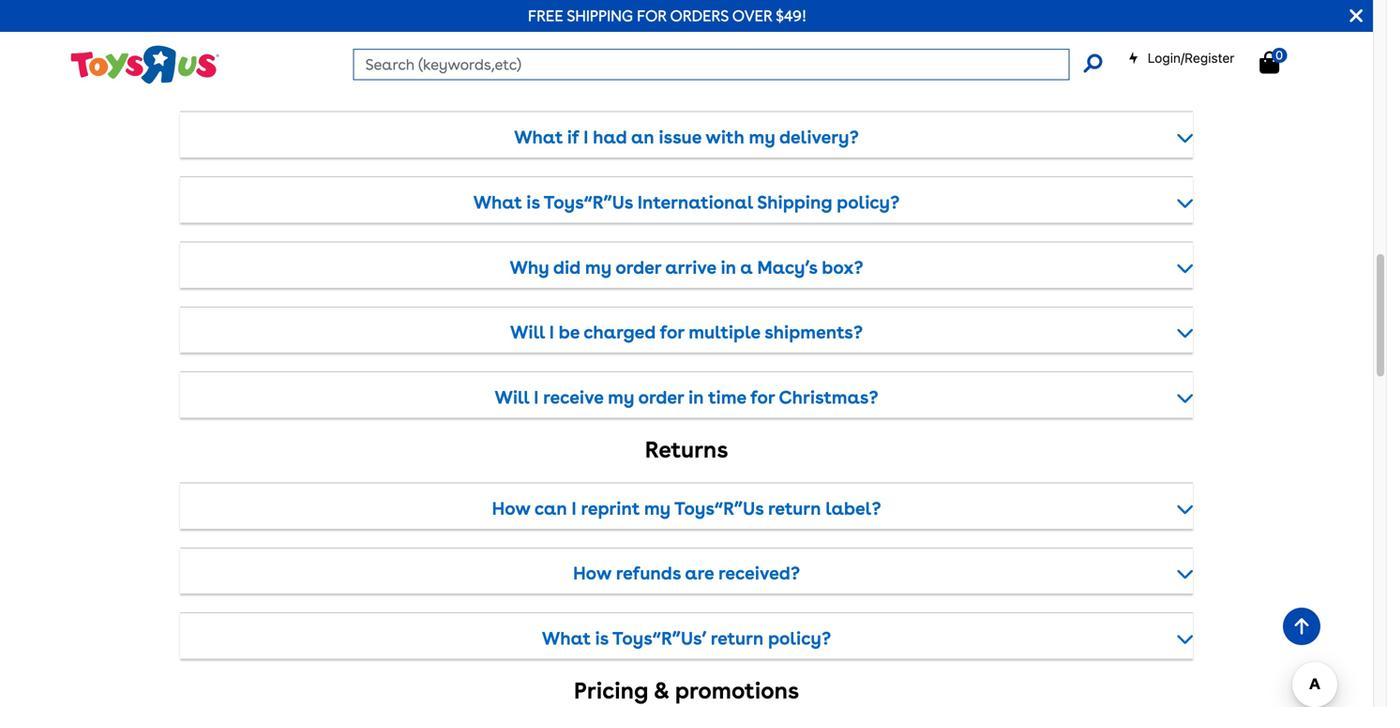 Task type: describe. For each thing, give the bounding box(es) containing it.
i right the if
[[584, 127, 589, 148]]

in for time
[[689, 387, 704, 408]]

&
[[654, 677, 670, 705]]

charged
[[584, 322, 656, 343]]

with
[[706, 127, 745, 148]]

why
[[510, 257, 549, 278]]

will i receive my order in time for christmas?
[[495, 387, 879, 408]]

label?
[[826, 498, 881, 519]]

0 vertical spatial return
[[768, 498, 821, 519]]

0 link
[[1260, 48, 1299, 75]]

shipping
[[757, 192, 833, 213]]

Enter Keyword or Item No. search field
[[353, 49, 1070, 80]]

christmas?
[[779, 387, 879, 408]]

what is toys"r"us international shipping policy?
[[474, 192, 900, 213]]

0 horizontal spatial toys"r"us
[[544, 192, 633, 213]]

promotions
[[675, 677, 799, 705]]

can
[[535, 498, 567, 519]]

what is toys"r"us' return policy? link
[[180, 624, 1193, 654]]

arrive
[[666, 257, 717, 278]]

issue
[[659, 127, 702, 148]]

toys"r"us'
[[613, 628, 707, 649]]

what for what is toys"r"us' return policy?
[[542, 628, 591, 649]]

shopping bag image
[[1260, 51, 1280, 74]]

0 horizontal spatial return
[[711, 628, 764, 649]]

how for how can i reprint my toys"r"us return label?
[[492, 498, 531, 519]]

international
[[638, 192, 753, 213]]

multiple
[[689, 322, 761, 343]]

refunds
[[616, 563, 681, 584]]

how refunds are received? link
[[180, 559, 1193, 589]]

0
[[1276, 48, 1284, 62]]

why did my order arrive in a macy's box? link
[[180, 253, 1193, 283]]

will i receive my order in time for christmas? link
[[180, 383, 1193, 413]]

my right with
[[749, 127, 776, 148]]

$49!
[[776, 7, 807, 25]]

what for what if i had an issue with my delivery?
[[514, 127, 563, 148]]

0 vertical spatial policy?
[[837, 192, 900, 213]]

my right reprint
[[644, 498, 671, 519]]

toys r us image
[[69, 43, 219, 86]]

shipping
[[567, 7, 633, 25]]

for
[[637, 7, 667, 25]]

free shipping for orders over $49! link
[[528, 7, 807, 25]]

for inside 'link'
[[660, 322, 685, 343]]

in for a
[[721, 257, 737, 278]]

pricing
[[574, 677, 649, 705]]

how for how refunds are received?
[[573, 563, 612, 584]]

how can i reprint my toys"r"us return label?
[[492, 498, 881, 519]]

i inside 'link'
[[549, 322, 554, 343]]

had
[[593, 127, 627, 148]]

what if i had an issue with my delivery? link
[[180, 122, 1193, 152]]

close button image
[[1350, 6, 1363, 26]]

login/register
[[1148, 50, 1235, 66]]



Task type: vqa. For each thing, say whether or not it's contained in the screenshot.
Toys"R"Us's is
yes



Task type: locate. For each thing, give the bounding box(es) containing it.
free
[[528, 7, 564, 25]]

what
[[514, 127, 563, 148], [474, 192, 522, 213], [542, 628, 591, 649]]

0 vertical spatial how
[[492, 498, 531, 519]]

1 horizontal spatial in
[[721, 257, 737, 278]]

0 vertical spatial toys"r"us
[[544, 192, 633, 213]]

what up why
[[474, 192, 522, 213]]

1 vertical spatial what
[[474, 192, 522, 213]]

why did my order arrive in a macy's box?
[[510, 257, 864, 278]]

0 horizontal spatial policy?
[[768, 628, 831, 649]]

i right the can
[[572, 498, 577, 519]]

policy? down received? in the right bottom of the page
[[768, 628, 831, 649]]

1 vertical spatial in
[[689, 387, 704, 408]]

shipments?
[[765, 322, 863, 343]]

how refunds are received?
[[573, 563, 800, 584]]

will
[[510, 322, 545, 343], [495, 387, 529, 408]]

returns
[[645, 436, 728, 464]]

toys"r"us down the if
[[544, 192, 633, 213]]

login/register button
[[1128, 49, 1235, 68]]

policy?
[[837, 192, 900, 213], [768, 628, 831, 649]]

0 horizontal spatial in
[[689, 387, 704, 408]]

in left time
[[689, 387, 704, 408]]

2 vertical spatial what
[[542, 628, 591, 649]]

1 vertical spatial policy?
[[768, 628, 831, 649]]

order up returns
[[639, 387, 684, 408]]

how inside how refunds are received? link
[[573, 563, 612, 584]]

1 vertical spatial for
[[751, 387, 775, 408]]

for left multiple
[[660, 322, 685, 343]]

0 horizontal spatial how
[[492, 498, 531, 519]]

what if i had an issue with my delivery?
[[514, 127, 859, 148]]

is up why
[[527, 192, 540, 213]]

i
[[584, 127, 589, 148], [549, 322, 554, 343], [534, 387, 539, 408], [572, 498, 577, 519]]

receive
[[543, 387, 604, 408]]

return
[[768, 498, 821, 519], [711, 628, 764, 649]]

1 horizontal spatial for
[[751, 387, 775, 408]]

if
[[567, 127, 579, 148]]

received?
[[719, 563, 800, 584]]

i left be
[[549, 322, 554, 343]]

are
[[685, 563, 714, 584]]

is for toys"r"us'
[[595, 628, 609, 649]]

did
[[553, 257, 581, 278]]

1 vertical spatial toys"r"us
[[675, 498, 764, 519]]

what up pricing
[[542, 628, 591, 649]]

my
[[749, 127, 776, 148], [585, 257, 612, 278], [608, 387, 634, 408], [644, 498, 671, 519]]

is up pricing
[[595, 628, 609, 649]]

a
[[741, 257, 753, 278]]

delivery?
[[780, 127, 859, 148]]

0 vertical spatial in
[[721, 257, 737, 278]]

0 horizontal spatial is
[[527, 192, 540, 213]]

0 vertical spatial will
[[510, 322, 545, 343]]

time
[[708, 387, 747, 408]]

toys"r"us down returns
[[675, 498, 764, 519]]

over
[[733, 7, 773, 25]]

1 vertical spatial will
[[495, 387, 529, 408]]

how left the can
[[492, 498, 531, 519]]

0 horizontal spatial for
[[660, 322, 685, 343]]

order left the arrive
[[616, 257, 661, 278]]

an
[[631, 127, 655, 148]]

what is toys"r"us' return policy?
[[542, 628, 831, 649]]

1 vertical spatial how
[[573, 563, 612, 584]]

pricing & promotions
[[574, 677, 799, 705]]

will i be charged for multiple shipments?
[[510, 322, 863, 343]]

toys"r"us
[[544, 192, 633, 213], [675, 498, 764, 519]]

for right time
[[751, 387, 775, 408]]

will for will i receive my order in time for christmas?
[[495, 387, 529, 408]]

how
[[492, 498, 531, 519], [573, 563, 612, 584]]

None search field
[[353, 49, 1103, 80]]

will left be
[[510, 322, 545, 343]]

i left receive
[[534, 387, 539, 408]]

1 horizontal spatial how
[[573, 563, 612, 584]]

policy? up box?
[[837, 192, 900, 213]]

my right did at the left top of page
[[585, 257, 612, 278]]

order
[[616, 257, 661, 278], [639, 387, 684, 408]]

box?
[[822, 257, 864, 278]]

0 vertical spatial for
[[660, 322, 685, 343]]

is for toys"r"us
[[527, 192, 540, 213]]

return up 'promotions'
[[711, 628, 764, 649]]

1 horizontal spatial toys"r"us
[[675, 498, 764, 519]]

orders
[[670, 7, 729, 25]]

how can i reprint my toys"r"us return label? link
[[180, 494, 1193, 524]]

for
[[660, 322, 685, 343], [751, 387, 775, 408]]

1 horizontal spatial is
[[595, 628, 609, 649]]

will inside 'link'
[[510, 322, 545, 343]]

1 vertical spatial is
[[595, 628, 609, 649]]

how left the "refunds"
[[573, 563, 612, 584]]

1 vertical spatial order
[[639, 387, 684, 408]]

what left the if
[[514, 127, 563, 148]]

0 vertical spatial is
[[527, 192, 540, 213]]

will i be charged for multiple shipments? link
[[180, 318, 1193, 348]]

is
[[527, 192, 540, 213], [595, 628, 609, 649]]

free shipping for orders over $49!
[[528, 7, 807, 25]]

0 vertical spatial what
[[514, 127, 563, 148]]

will for will i be charged for multiple shipments?
[[510, 322, 545, 343]]

reprint
[[581, 498, 640, 519]]

1 horizontal spatial return
[[768, 498, 821, 519]]

be
[[559, 322, 580, 343]]

will left receive
[[495, 387, 529, 408]]

what for what is toys"r"us international shipping policy?
[[474, 192, 522, 213]]

1 horizontal spatial policy?
[[837, 192, 900, 213]]

1 vertical spatial return
[[711, 628, 764, 649]]

macy's
[[757, 257, 818, 278]]

how inside how can i reprint my toys"r"us return label? link
[[492, 498, 531, 519]]

in
[[721, 257, 737, 278], [689, 387, 704, 408]]

return left label? at the right of page
[[768, 498, 821, 519]]

in left a
[[721, 257, 737, 278]]

my right receive
[[608, 387, 634, 408]]

what is toys"r"us international shipping policy? link
[[180, 188, 1193, 218]]

0 vertical spatial order
[[616, 257, 661, 278]]



